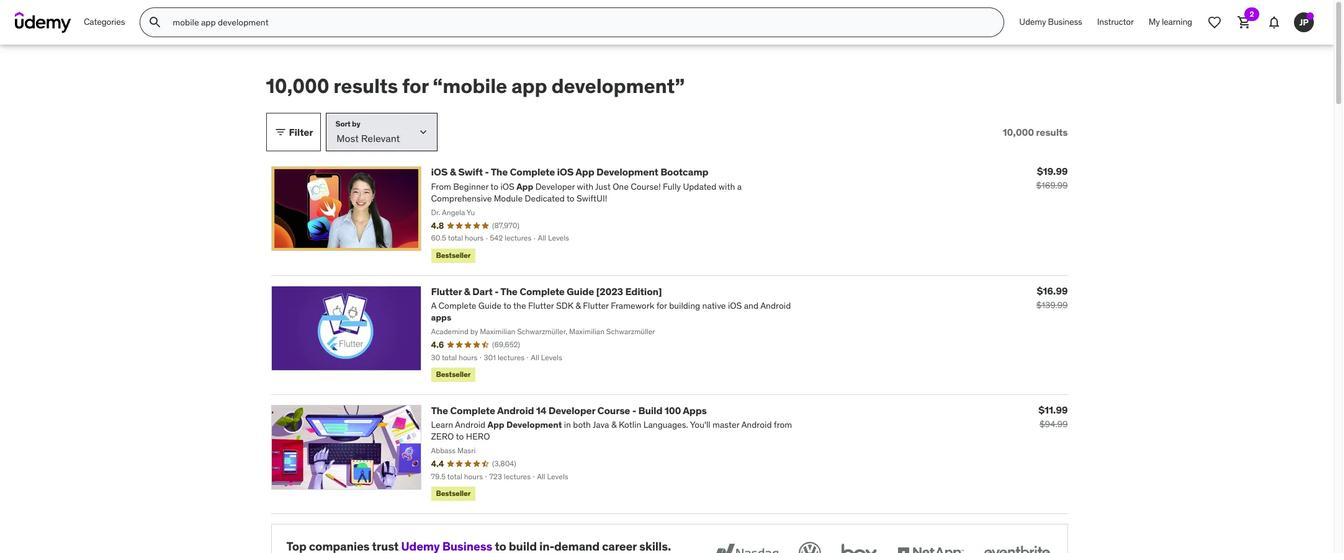 Task type: vqa. For each thing, say whether or not it's contained in the screenshot.
8,274 students
no



Task type: describe. For each thing, give the bounding box(es) containing it.
bootcamp
[[661, 166, 709, 178]]

shopping cart with 2 items image
[[1238, 15, 1253, 30]]

udemy business link
[[1013, 7, 1090, 37]]

results for 10,000 results
[[1037, 126, 1069, 138]]

instructor
[[1098, 16, 1135, 27]]

2 ios from the left
[[557, 166, 574, 178]]

the complete android 14 developer course - build 100 apps link
[[431, 405, 707, 417]]

course
[[598, 405, 631, 417]]

complete for ios
[[510, 166, 555, 178]]

flutter & dart - the complete guide [2023 edition]
[[431, 285, 662, 298]]

10,000 for 10,000 results for "mobile app development"
[[266, 73, 329, 99]]

development
[[597, 166, 659, 178]]

volkswagen image
[[797, 540, 824, 554]]

complete for guide
[[520, 285, 565, 298]]

1 ios from the left
[[431, 166, 448, 178]]

wishlist image
[[1208, 15, 1223, 30]]

10,000 results for "mobile app development"
[[266, 73, 685, 99]]

jp link
[[1290, 7, 1320, 37]]

build
[[639, 405, 663, 417]]

[2023
[[596, 285, 624, 298]]

& for flutter
[[464, 285, 471, 298]]

$11.99
[[1039, 404, 1069, 417]]

the for dart
[[501, 285, 518, 298]]

development"
[[552, 73, 685, 99]]

14
[[536, 405, 547, 417]]

100
[[665, 405, 681, 417]]

categories
[[84, 16, 125, 27]]

submit search image
[[148, 15, 163, 30]]

the complete android 14 developer course - build 100 apps
[[431, 405, 707, 417]]

$16.99
[[1037, 285, 1069, 297]]

netapp image
[[895, 540, 967, 554]]

"mobile
[[433, 73, 507, 99]]

results for 10,000 results for "mobile app development"
[[334, 73, 398, 99]]

ios & swift - the complete ios app development bootcamp link
[[431, 166, 709, 178]]

udemy image
[[15, 12, 71, 33]]

2 vertical spatial complete
[[450, 405, 496, 417]]

- for swift
[[485, 166, 489, 178]]

$19.99
[[1038, 165, 1069, 178]]

$169.99
[[1037, 180, 1069, 192]]

flutter & dart - the complete guide [2023 edition] link
[[431, 285, 662, 298]]

10,000 for 10,000 results
[[1003, 126, 1035, 138]]

$16.99 $139.99
[[1037, 285, 1069, 311]]

notifications image
[[1268, 15, 1282, 30]]

filter button
[[266, 113, 321, 152]]

$11.99 $94.99
[[1039, 404, 1069, 430]]

2 vertical spatial the
[[431, 405, 448, 417]]

udemy business
[[1020, 16, 1083, 27]]

10,000 results status
[[1003, 126, 1069, 138]]

small image
[[274, 126, 287, 139]]

guide
[[567, 285, 594, 298]]

ios & swift - the complete ios app development bootcamp
[[431, 166, 709, 178]]



Task type: locate. For each thing, give the bounding box(es) containing it.
my
[[1149, 16, 1161, 27]]

1 horizontal spatial -
[[495, 285, 499, 298]]

1 vertical spatial complete
[[520, 285, 565, 298]]

results inside status
[[1037, 126, 1069, 138]]

0 horizontal spatial -
[[485, 166, 489, 178]]

1 vertical spatial 10,000
[[1003, 126, 1035, 138]]

eventbrite image
[[982, 540, 1053, 554]]

-
[[485, 166, 489, 178], [495, 285, 499, 298], [633, 405, 637, 417]]

flutter
[[431, 285, 462, 298]]

1 horizontal spatial 10,000
[[1003, 126, 1035, 138]]

jp
[[1300, 17, 1310, 28]]

0 horizontal spatial results
[[334, 73, 398, 99]]

- for dart
[[495, 285, 499, 298]]

the
[[491, 166, 508, 178], [501, 285, 518, 298], [431, 405, 448, 417]]

complete left android
[[450, 405, 496, 417]]

android
[[497, 405, 534, 417]]

results left for
[[334, 73, 398, 99]]

learning
[[1163, 16, 1193, 27]]

business
[[1049, 16, 1083, 27]]

my learning link
[[1142, 7, 1200, 37]]

1 vertical spatial the
[[501, 285, 518, 298]]

0 horizontal spatial &
[[450, 166, 456, 178]]

results up $19.99
[[1037, 126, 1069, 138]]

2 horizontal spatial -
[[633, 405, 637, 417]]

1 vertical spatial results
[[1037, 126, 1069, 138]]

- right swift
[[485, 166, 489, 178]]

0 horizontal spatial ios
[[431, 166, 448, 178]]

0 vertical spatial the
[[491, 166, 508, 178]]

ios left app
[[557, 166, 574, 178]]

10,000 results
[[1003, 126, 1069, 138]]

$19.99 $169.99
[[1037, 165, 1069, 192]]

instructor link
[[1090, 7, 1142, 37]]

& left swift
[[450, 166, 456, 178]]

2 link
[[1230, 7, 1260, 37]]

0 vertical spatial complete
[[510, 166, 555, 178]]

1 horizontal spatial results
[[1037, 126, 1069, 138]]

nasdaq image
[[710, 540, 782, 554]]

complete
[[510, 166, 555, 178], [520, 285, 565, 298], [450, 405, 496, 417]]

- right dart
[[495, 285, 499, 298]]

0 vertical spatial &
[[450, 166, 456, 178]]

swift
[[458, 166, 483, 178]]

box image
[[839, 540, 880, 554]]

&
[[450, 166, 456, 178], [464, 285, 471, 298]]

udemy
[[1020, 16, 1047, 27]]

10,000
[[266, 73, 329, 99], [1003, 126, 1035, 138]]

dart
[[473, 285, 493, 298]]

ios
[[431, 166, 448, 178], [557, 166, 574, 178]]

edition]
[[626, 285, 662, 298]]

2 vertical spatial -
[[633, 405, 637, 417]]

& for ios
[[450, 166, 456, 178]]

complete left guide
[[520, 285, 565, 298]]

$139.99
[[1037, 300, 1069, 311]]

app
[[512, 73, 548, 99]]

my learning
[[1149, 16, 1193, 27]]

the for swift
[[491, 166, 508, 178]]

0 vertical spatial -
[[485, 166, 489, 178]]

results
[[334, 73, 398, 99], [1037, 126, 1069, 138]]

Search for anything text field
[[170, 12, 990, 33]]

app
[[576, 166, 595, 178]]

1 vertical spatial -
[[495, 285, 499, 298]]

1 vertical spatial &
[[464, 285, 471, 298]]

10,000 inside status
[[1003, 126, 1035, 138]]

0 horizontal spatial 10,000
[[266, 73, 329, 99]]

& left dart
[[464, 285, 471, 298]]

2
[[1250, 9, 1255, 19]]

developer
[[549, 405, 596, 417]]

complete left app
[[510, 166, 555, 178]]

0 vertical spatial 10,000
[[266, 73, 329, 99]]

$94.99
[[1040, 419, 1069, 430]]

1 horizontal spatial &
[[464, 285, 471, 298]]

categories button
[[76, 7, 132, 37]]

filter
[[289, 126, 313, 138]]

1 horizontal spatial ios
[[557, 166, 574, 178]]

apps
[[683, 405, 707, 417]]

ios left swift
[[431, 166, 448, 178]]

- left build at the left
[[633, 405, 637, 417]]

0 vertical spatial results
[[334, 73, 398, 99]]

for
[[402, 73, 429, 99]]

you have alerts image
[[1307, 12, 1315, 20]]



